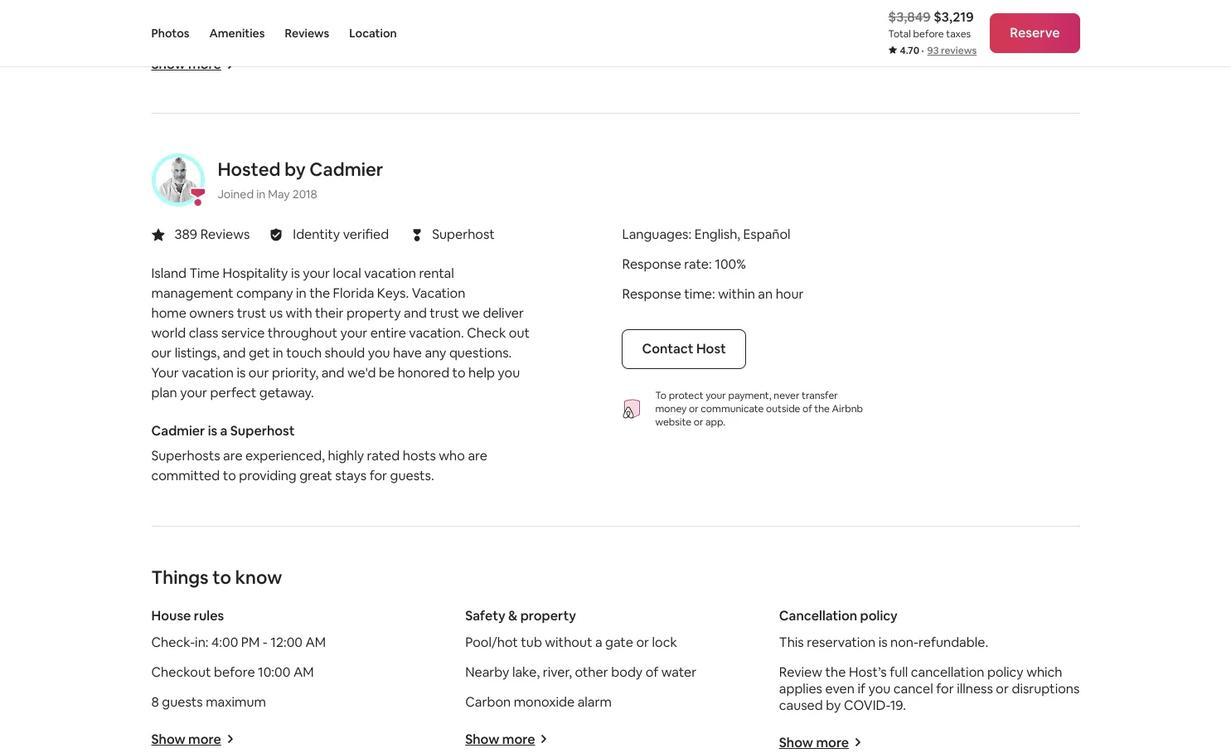 Task type: describe. For each thing, give the bounding box(es) containing it.
even
[[826, 680, 855, 697]]

report
[[1006, 19, 1031, 28]]

carbon
[[466, 693, 511, 711]]

rules
[[194, 607, 224, 624]]

communicate
[[701, 402, 764, 415]]

review the host's full cancellation policy which applies even if you cancel for illness or disruptions caused by covid-19.
[[780, 663, 1080, 714]]

google map
showing 3 points of interest. region
[[132, 0, 1194, 74]]

to
[[656, 389, 667, 402]]

lock
[[652, 634, 678, 651]]

house rules
[[151, 607, 224, 624]]

transfer
[[802, 389, 839, 402]]

host
[[697, 340, 727, 357]]

0 horizontal spatial your
[[180, 384, 207, 401]]

show for show more button under guests
[[151, 731, 186, 748]]

2 horizontal spatial and
[[404, 304, 427, 322]]

4.70 · 93 reviews
[[901, 44, 977, 57]]

is inside "cadmier is a superhost superhosts are experienced, highly rated hosts who are committed to providing great stays for guests."
[[208, 422, 217, 440]]

if
[[858, 680, 866, 697]]

rate
[[685, 255, 709, 273]]

93 reviews button
[[928, 44, 977, 57]]

response for response rate
[[623, 255, 682, 273]]

check-in: 4:00 pm - 12:00 am
[[151, 634, 326, 651]]

things
[[151, 566, 209, 589]]

world
[[151, 324, 186, 342]]

1 are from the left
[[223, 447, 243, 464]]

non-
[[891, 634, 919, 651]]

0 horizontal spatial and
[[223, 344, 246, 362]]

highly
[[328, 447, 364, 464]]

which
[[1027, 663, 1063, 681]]

use
[[982, 19, 996, 28]]

4:00
[[212, 634, 238, 651]]

languages
[[623, 225, 689, 243]]

time
[[685, 285, 713, 303]]

cadmier inside "cadmier is a superhost superhosts are experienced, highly rated hosts who are committed to providing great stays for guests."
[[151, 422, 205, 440]]

other
[[575, 663, 609, 681]]

your
[[151, 364, 179, 381]]

review
[[780, 663, 823, 681]]

8 guests maximum
[[151, 693, 266, 711]]

we
[[462, 304, 480, 322]]

maximum
[[206, 693, 266, 711]]

taxes
[[947, 27, 972, 41]]

by inside hosted by cadmier joined in may 2018
[[285, 157, 306, 181]]

help
[[469, 364, 495, 381]]

0 vertical spatial :
[[689, 225, 692, 243]]

0 horizontal spatial our
[[151, 344, 172, 362]]

show for show more button below caused
[[780, 734, 814, 751]]

0 vertical spatial of
[[973, 19, 980, 28]]

full
[[890, 663, 909, 681]]

island
[[151, 264, 187, 282]]

know
[[235, 566, 282, 589]]

rated
[[367, 447, 400, 464]]

their
[[315, 304, 344, 322]]

is up perfect
[[237, 364, 246, 381]]

home owners
[[151, 304, 234, 322]]

-
[[263, 634, 268, 651]]

verified
[[343, 225, 389, 243]]

$3,849
[[889, 8, 931, 26]]

applies
[[780, 680, 823, 697]]

more for show more button below carbon at left
[[503, 731, 535, 748]]

host's
[[849, 663, 887, 681]]

cancellation policy
[[780, 607, 898, 624]]

cancellation
[[780, 607, 858, 624]]

caused
[[780, 697, 824, 714]]

1 trust from the left
[[237, 304, 266, 322]]

tub
[[521, 634, 542, 651]]

nearby lake, river, other body of water
[[466, 663, 697, 681]]

a inside "cadmier is a superhost superhosts are experienced, highly rated hosts who are committed to providing great stays for guests."
[[220, 422, 228, 440]]

never
[[774, 389, 800, 402]]

plan
[[151, 384, 177, 401]]

show more for show more button under guests
[[151, 731, 221, 748]]

should
[[325, 344, 365, 362]]

the inside to protect your payment, never transfer money or communicate outside of the airbnb website or app.
[[815, 402, 830, 415]]

0 horizontal spatial before
[[214, 663, 255, 681]]

hospitality
[[223, 264, 288, 282]]

0 vertical spatial you
[[368, 344, 390, 362]]

$3,219
[[934, 8, 974, 26]]

disruptions
[[1012, 680, 1080, 697]]

show more button down photos
[[151, 55, 235, 73]]

more for show more button under guests
[[188, 731, 221, 748]]

or inside review the host's full cancellation policy which applies even if you cancel for illness or disruptions caused by covid-19.
[[997, 680, 1010, 697]]

within
[[719, 285, 756, 303]]

1 vertical spatial you
[[498, 364, 520, 381]]

0 vertical spatial policy
[[861, 607, 898, 624]]

photos button
[[151, 0, 190, 66]]

report a map error
[[1006, 19, 1076, 28]]

location
[[349, 26, 397, 41]]

service
[[221, 324, 265, 342]]

to protect your payment, never transfer money or communicate outside of the airbnb website or app.
[[656, 389, 864, 429]]

2018
[[293, 186, 318, 201]]

to inside "cadmier is a superhost superhosts are experienced, highly rated hosts who are committed to providing great stays for guests."
[[223, 467, 236, 484]]

español
[[744, 225, 791, 243]]

show for show more button below carbon at left
[[466, 731, 500, 748]]

0 vertical spatial superhost
[[432, 226, 495, 243]]

cadmier inside hosted by cadmier joined in may 2018
[[310, 157, 384, 181]]

stays
[[335, 467, 367, 484]]

nearby
[[466, 663, 510, 681]]

superhosts
[[151, 447, 220, 464]]

response rate : 100%
[[623, 255, 746, 273]]

1 horizontal spatial our
[[249, 364, 269, 381]]

throughout
[[268, 324, 338, 342]]

19.
[[891, 697, 907, 714]]

map
[[1040, 19, 1056, 28]]

reviews
[[942, 44, 977, 57]]

cadmier is a superhost superhosts are experienced, highly rated hosts who are committed to providing great stays for guests.
[[151, 422, 488, 484]]

river,
[[543, 663, 572, 681]]

12:00
[[271, 634, 303, 651]]

or left "lock"
[[637, 634, 650, 651]]

hosts
[[403, 447, 436, 464]]

show more button down guests
[[151, 731, 235, 748]]

1 horizontal spatial a
[[596, 634, 603, 651]]

in inside island time hospitality is your local vacation rental management company in the florida keys. vacation home owners trust us with their property and trust we deliver world class service throughout your entire vacation. check out our listings, and get in touch should you have any questions. your vacation is our priority, and we'd be honored to help you plan your perfect getaway.
[[273, 344, 283, 362]]

committed
[[151, 467, 220, 484]]

0 vertical spatial a
[[1033, 19, 1038, 28]]

more for show more button underneath photos
[[188, 55, 221, 73]]

joined
[[218, 186, 254, 201]]

guests
[[162, 693, 203, 711]]



Task type: locate. For each thing, give the bounding box(es) containing it.
0 horizontal spatial are
[[223, 447, 243, 464]]

0 vertical spatial and
[[404, 304, 427, 322]]

hosted by cadmier joined in may 2018
[[218, 157, 384, 201]]

be
[[379, 364, 395, 381]]

93
[[928, 44, 939, 57]]

0 vertical spatial vacation
[[364, 264, 416, 282]]

am
[[306, 634, 326, 651], [294, 663, 314, 681]]

0 horizontal spatial superhost
[[230, 422, 295, 440]]

vacation
[[412, 284, 466, 302]]

photos
[[151, 26, 190, 41]]

show more down guests
[[151, 731, 221, 748]]

by right caused
[[826, 697, 842, 714]]

by inside review the host's full cancellation policy which applies even if you cancel for illness or disruptions caused by covid-19.
[[826, 697, 842, 714]]

safety
[[466, 607, 506, 624]]

of inside to protect your payment, never transfer money or communicate outside of the airbnb website or app.
[[803, 402, 813, 415]]

our
[[151, 344, 172, 362], [249, 364, 269, 381]]

1 horizontal spatial reviews
[[285, 26, 330, 41]]

0 vertical spatial in
[[257, 186, 266, 201]]

for inside "cadmier is a superhost superhosts are experienced, highly rated hosts who are committed to providing great stays for guests."
[[370, 467, 387, 484]]

and down should
[[322, 364, 345, 381]]

1 horizontal spatial policy
[[988, 663, 1024, 681]]

the inside review the host's full cancellation policy which applies even if you cancel for illness or disruptions caused by covid-19.
[[826, 663, 847, 681]]

before up maximum
[[214, 663, 255, 681]]

: left 100%
[[709, 255, 712, 273]]

2 response from the top
[[623, 285, 682, 303]]

: left english,
[[689, 225, 692, 243]]

pool/hot tub without a gate or lock
[[466, 634, 678, 651]]

reviews left location button
[[285, 26, 330, 41]]

money
[[656, 402, 687, 415]]

superhost inside "cadmier is a superhost superhosts are experienced, highly rated hosts who are committed to providing great stays for guests."
[[230, 422, 295, 440]]

airbnb
[[833, 402, 864, 415]]

0 horizontal spatial vacation
[[182, 364, 234, 381]]

contact host
[[642, 340, 727, 357]]

entire
[[371, 324, 406, 342]]

your
[[341, 324, 368, 342], [180, 384, 207, 401], [706, 389, 727, 402]]

report a map error link
[[1006, 19, 1076, 28]]

more down amenities
[[188, 55, 221, 73]]

show down photos
[[151, 55, 186, 73]]

listings,
[[175, 344, 220, 362]]

1 horizontal spatial are
[[468, 447, 488, 464]]

1 vertical spatial am
[[294, 663, 314, 681]]

amenities
[[209, 26, 265, 41]]

reservation
[[807, 634, 876, 651]]

cadmier is a superhost. learn more about cadmier. image
[[151, 153, 204, 206], [151, 153, 204, 206]]

1 horizontal spatial cadmier
[[310, 157, 384, 181]]

you right help
[[498, 364, 520, 381]]

our up your
[[151, 344, 172, 362]]

0 vertical spatial before
[[914, 27, 945, 41]]

of
[[973, 19, 980, 28], [803, 402, 813, 415], [646, 663, 659, 681]]

trust up service
[[237, 304, 266, 322]]

or right money
[[689, 402, 699, 415]]

1 vertical spatial for
[[937, 680, 955, 697]]

more down carbon monoxide alarm on the left bottom
[[503, 731, 535, 748]]

to left help
[[453, 364, 466, 381]]

show more for show more button below caused
[[780, 734, 850, 751]]

1 response from the top
[[623, 255, 682, 273]]

or
[[689, 402, 699, 415], [694, 415, 704, 429], [637, 634, 650, 651], [997, 680, 1010, 697]]

response time : within an hour
[[623, 285, 804, 303]]

is left your local
[[291, 264, 300, 282]]

: left within
[[713, 285, 716, 303]]

is left the non-
[[879, 634, 888, 651]]

of right the outside
[[803, 402, 813, 415]]

0 vertical spatial for
[[370, 467, 387, 484]]

:
[[689, 225, 692, 243], [709, 255, 712, 273], [713, 285, 716, 303]]

0 vertical spatial reviews
[[285, 26, 330, 41]]

389 reviews
[[175, 225, 250, 243]]

for
[[370, 467, 387, 484], [937, 680, 955, 697]]

: for rate
[[709, 255, 712, 273]]

1 vertical spatial cadmier
[[151, 422, 205, 440]]

in the florida keys.
[[296, 284, 409, 302]]

refundable.
[[919, 634, 989, 651]]

and down service
[[223, 344, 246, 362]]

checkout
[[151, 663, 211, 681]]

identity
[[293, 225, 340, 243]]

2 vertical spatial a
[[596, 634, 603, 651]]

1 vertical spatial property
[[521, 607, 577, 624]]

show more
[[151, 55, 221, 73], [151, 731, 221, 748], [466, 731, 535, 748], [780, 734, 850, 751]]

you up the be
[[368, 344, 390, 362]]

google image
[[156, 8, 210, 30]]

guests.
[[390, 467, 434, 484]]

reviews right 389
[[200, 225, 250, 243]]

0 vertical spatial cadmier
[[310, 157, 384, 181]]

1 horizontal spatial of
[[803, 402, 813, 415]]

you
[[368, 344, 390, 362], [498, 364, 520, 381], [869, 680, 891, 697]]

show down carbon at left
[[466, 731, 500, 748]]

0 horizontal spatial trust
[[237, 304, 266, 322]]

the down reservation
[[826, 663, 847, 681]]

policy up this reservation is non-refundable.
[[861, 607, 898, 624]]

cadmier up superhosts
[[151, 422, 205, 440]]

honored
[[398, 364, 450, 381]]

more down 8 guests maximum
[[188, 731, 221, 748]]

vacation down listings, on the left
[[182, 364, 234, 381]]

your up should
[[341, 324, 368, 342]]

for left illness
[[937, 680, 955, 697]]

you right if
[[869, 680, 891, 697]]

0 horizontal spatial by
[[285, 157, 306, 181]]

response for response time
[[623, 285, 682, 303]]

100%
[[715, 255, 746, 273]]

property up the entire
[[347, 304, 401, 322]]

0 vertical spatial our
[[151, 344, 172, 362]]

0 horizontal spatial of
[[646, 663, 659, 681]]

1 vertical spatial our
[[249, 364, 269, 381]]

0 horizontal spatial for
[[370, 467, 387, 484]]

10:00
[[258, 663, 291, 681]]

1 vertical spatial to
[[223, 467, 236, 484]]

property
[[347, 304, 401, 322], [521, 607, 577, 624]]

1 vertical spatial and
[[223, 344, 246, 362]]

are up providing
[[223, 447, 243, 464]]

show more button down carbon at left
[[466, 731, 549, 748]]

1 vertical spatial by
[[826, 697, 842, 714]]

or left app.
[[694, 415, 704, 429]]

0 horizontal spatial in
[[257, 186, 266, 201]]

1 horizontal spatial property
[[521, 607, 577, 624]]

1 horizontal spatial and
[[322, 364, 345, 381]]

show more button
[[151, 55, 235, 73], [151, 731, 235, 748], [466, 731, 549, 748], [780, 734, 863, 751]]

checkout before 10:00 am
[[151, 663, 314, 681]]

1 vertical spatial before
[[214, 663, 255, 681]]

in right get
[[273, 344, 283, 362]]

the left airbnb
[[815, 402, 830, 415]]

2 horizontal spatial you
[[869, 680, 891, 697]]

1 vertical spatial a
[[220, 422, 228, 440]]

0 vertical spatial by
[[285, 157, 306, 181]]

1 vertical spatial in
[[273, 344, 283, 362]]

a left gate
[[596, 634, 603, 651]]

for down rated
[[370, 467, 387, 484]]

0 horizontal spatial policy
[[861, 607, 898, 624]]

property inside island time hospitality is your local vacation rental management company in the florida keys. vacation home owners trust us with their property and trust we deliver world class service throughout your entire vacation. check out our listings, and get in touch should you have any questions. your vacation is our priority, and we'd be honored to help you plan your perfect getaway.
[[347, 304, 401, 322]]

before up 93
[[914, 27, 945, 41]]

us
[[269, 304, 283, 322]]

1 horizontal spatial superhost
[[432, 226, 495, 243]]

vacation.
[[409, 324, 464, 342]]

1 horizontal spatial vacation
[[364, 264, 416, 282]]

1 horizontal spatial your
[[341, 324, 368, 342]]

1 vertical spatial reviews
[[200, 225, 250, 243]]

we'd
[[348, 364, 376, 381]]

am right 10:00
[[294, 663, 314, 681]]

0 vertical spatial to
[[453, 364, 466, 381]]

getaway.
[[260, 384, 314, 401]]

0 horizontal spatial reviews
[[200, 225, 250, 243]]

response down response rate : 100%
[[623, 285, 682, 303]]

$3,849 $3,219 total before taxes
[[889, 8, 974, 41]]

&
[[509, 607, 518, 624]]

your up app.
[[706, 389, 727, 402]]

or right illness
[[997, 680, 1010, 697]]

2 are from the left
[[468, 447, 488, 464]]

to inside island time hospitality is your local vacation rental management company in the florida keys. vacation home owners trust us with their property and trust we deliver world class service throughout your entire vacation. check out our listings, and get in touch should you have any questions. your vacation is our priority, and we'd be honored to help you plan your perfect getaway.
[[453, 364, 466, 381]]

hour
[[776, 285, 804, 303]]

english,
[[695, 225, 741, 243]]

1 horizontal spatial you
[[498, 364, 520, 381]]

show more for show more button below carbon at left
[[466, 731, 535, 748]]

1 horizontal spatial by
[[826, 697, 842, 714]]

󰀃
[[413, 225, 421, 245]]

a down perfect
[[220, 422, 228, 440]]

website
[[656, 415, 692, 429]]

identity verified
[[293, 225, 389, 243]]

show more for show more button underneath photos
[[151, 55, 221, 73]]

0 horizontal spatial property
[[347, 304, 401, 322]]

1 horizontal spatial before
[[914, 27, 945, 41]]

0 horizontal spatial you
[[368, 344, 390, 362]]

1 horizontal spatial for
[[937, 680, 955, 697]]

before inside the $3,849 $3,219 total before taxes
[[914, 27, 945, 41]]

show down '8'
[[151, 731, 186, 748]]

carbon monoxide alarm
[[466, 693, 612, 711]]

response down "languages"
[[623, 255, 682, 273]]

app.
[[706, 415, 726, 429]]

2 horizontal spatial a
[[1033, 19, 1038, 28]]

1 vertical spatial superhost
[[230, 422, 295, 440]]

cadmier up 2018 at the left top
[[310, 157, 384, 181]]

0 horizontal spatial a
[[220, 422, 228, 440]]

your local
[[303, 264, 361, 282]]

of left 'use'
[[973, 19, 980, 28]]

more for show more button below caused
[[817, 734, 850, 751]]

show more down caused
[[780, 734, 850, 751]]

is up superhosts
[[208, 422, 217, 440]]

vacation up in the florida keys.
[[364, 264, 416, 282]]

questions.
[[450, 344, 512, 362]]

show more button down caused
[[780, 734, 863, 751]]

rental
[[419, 264, 454, 282]]

2 horizontal spatial your
[[706, 389, 727, 402]]

to left "know"
[[213, 566, 231, 589]]

policy left which
[[988, 663, 1024, 681]]

0 vertical spatial response
[[623, 255, 682, 273]]

1 vertical spatial response
[[623, 285, 682, 303]]

reviews button
[[285, 0, 330, 66]]

in left may
[[257, 186, 266, 201]]

for inside review the host's full cancellation policy which applies even if you cancel for illness or disruptions caused by covid-19.
[[937, 680, 955, 697]]

2 vertical spatial and
[[322, 364, 345, 381]]

this reservation is non-refundable.
[[780, 634, 989, 651]]

0 vertical spatial property
[[347, 304, 401, 322]]

2 horizontal spatial of
[[973, 19, 980, 28]]

your inside to protect your payment, never transfer money or communicate outside of the airbnb website or app.
[[706, 389, 727, 402]]

protect
[[669, 389, 704, 402]]

in inside hosted by cadmier joined in may 2018
[[257, 186, 266, 201]]

1 horizontal spatial in
[[273, 344, 283, 362]]

a left the map
[[1033, 19, 1038, 28]]

2 vertical spatial of
[[646, 663, 659, 681]]

who
[[439, 447, 465, 464]]

any
[[425, 344, 447, 362]]

out
[[509, 324, 530, 342]]

show
[[151, 55, 186, 73], [151, 731, 186, 748], [466, 731, 500, 748], [780, 734, 814, 751]]

class
[[189, 324, 218, 342]]

am right 12:00
[[306, 634, 326, 651]]

1 vertical spatial of
[[803, 402, 813, 415]]

management
[[151, 284, 233, 302]]

superhost
[[432, 226, 495, 243], [230, 422, 295, 440]]

show down caused
[[780, 734, 814, 751]]

1 vertical spatial :
[[709, 255, 712, 273]]

policy inside review the host's full cancellation policy which applies even if you cancel for illness or disruptions caused by covid-19.
[[988, 663, 1024, 681]]

show more down photos
[[151, 55, 221, 73]]

2 vertical spatial you
[[869, 680, 891, 697]]

our down get
[[249, 364, 269, 381]]

2 vertical spatial :
[[713, 285, 716, 303]]

terms
[[947, 19, 971, 28]]

0 horizontal spatial cadmier
[[151, 422, 205, 440]]

are right who at the left
[[468, 447, 488, 464]]

pm
[[241, 634, 260, 651]]

: for time
[[713, 285, 716, 303]]

total
[[889, 27, 912, 41]]

reserve
[[1011, 24, 1061, 41]]

superhost right 󰀃
[[432, 226, 495, 243]]

1 horizontal spatial trust
[[430, 304, 459, 322]]

more down caused
[[817, 734, 850, 751]]

show for show more button underneath photos
[[151, 55, 186, 73]]

monoxide
[[514, 693, 575, 711]]

to
[[453, 364, 466, 381], [223, 467, 236, 484], [213, 566, 231, 589]]

by up 2018 at the left top
[[285, 157, 306, 181]]

0 vertical spatial am
[[306, 634, 326, 651]]

company
[[236, 284, 293, 302]]

trust down vacation
[[430, 304, 459, 322]]

have
[[393, 344, 422, 362]]

2 trust from the left
[[430, 304, 459, 322]]

body
[[612, 663, 643, 681]]

2 vertical spatial to
[[213, 566, 231, 589]]

and up the "vacation."
[[404, 304, 427, 322]]

superhost up experienced,
[[230, 422, 295, 440]]

1 vertical spatial vacation
[[182, 364, 234, 381]]

to left providing
[[223, 467, 236, 484]]

deliver
[[483, 304, 524, 322]]

1 vertical spatial policy
[[988, 663, 1024, 681]]

may
[[268, 186, 290, 201]]

of right body
[[646, 663, 659, 681]]

your right plan
[[180, 384, 207, 401]]

payment,
[[729, 389, 772, 402]]

before
[[914, 27, 945, 41], [214, 663, 255, 681]]

you inside review the host's full cancellation policy which applies even if you cancel for illness or disruptions caused by covid-19.
[[869, 680, 891, 697]]

0 vertical spatial the
[[815, 402, 830, 415]]

property up tub
[[521, 607, 577, 624]]

show more down carbon at left
[[466, 731, 535, 748]]

1 vertical spatial the
[[826, 663, 847, 681]]



Task type: vqa. For each thing, say whether or not it's contained in the screenshot.
bottom 12 button
no



